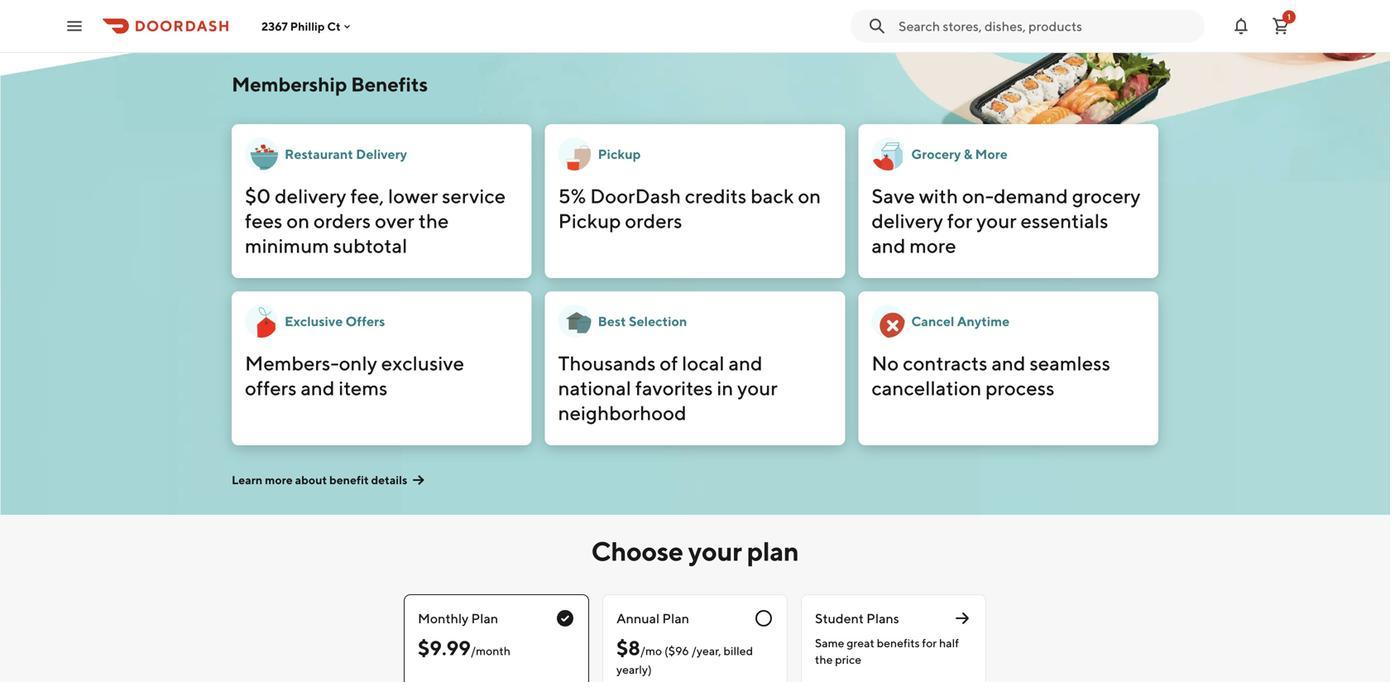 Task type: vqa. For each thing, say whether or not it's contained in the screenshot.
the bottommost ON
yes



Task type: describe. For each thing, give the bounding box(es) containing it.
membership
[[232, 72, 347, 96]]

more
[[976, 146, 1008, 162]]

members-only exclusive offers and items
[[245, 351, 465, 400]]

choose your plan
[[592, 536, 799, 567]]

5%
[[559, 184, 586, 208]]

favorites
[[636, 376, 713, 400]]

$8
[[617, 636, 641, 660]]

service
[[442, 184, 506, 208]]

restaurant delivery
[[285, 146, 407, 162]]

same
[[815, 636, 845, 650]]

/mo ($96 /year, billed yearly)
[[617, 644, 754, 676]]

fees
[[245, 209, 283, 233]]

annual plan
[[617, 611, 690, 626]]

/month
[[471, 644, 511, 658]]

delivery inside save with on-demand grocery delivery for your essentials and more
[[872, 209, 944, 233]]

offers
[[245, 376, 297, 400]]

and inside members-only exclusive offers and items
[[301, 376, 335, 400]]

2367 phillip ct
[[262, 19, 341, 33]]

selection
[[629, 313, 688, 329]]

over
[[375, 209, 415, 233]]

0 vertical spatial pickup
[[598, 146, 641, 162]]

on inside $0 delivery fee, lower service fees on orders over the minimum subtotal
[[287, 209, 310, 233]]

lower
[[388, 184, 438, 208]]

members-
[[245, 351, 339, 375]]

learn more about benefit details
[[232, 473, 408, 487]]

1
[[1288, 12, 1292, 22]]

orders inside 5% doordash credits back on pickup orders
[[625, 209, 683, 233]]

exclusive offers
[[285, 313, 385, 329]]

monthly
[[418, 611, 469, 626]]

grocery & more
[[912, 146, 1008, 162]]

membership benefits
[[232, 72, 428, 96]]

2 vertical spatial your
[[689, 536, 742, 567]]

anytime
[[958, 313, 1010, 329]]

save
[[872, 184, 915, 208]]

grocery
[[1073, 184, 1141, 208]]

for inside same great benefits for half the price
[[923, 636, 937, 650]]

offers
[[346, 313, 385, 329]]

$9.99 /month
[[418, 636, 511, 660]]

learn
[[232, 473, 263, 487]]

plan for $8
[[663, 611, 690, 626]]

monthly plan
[[418, 611, 499, 626]]

and inside thousands of local and national favorites in your neighborhood
[[729, 351, 763, 375]]

the inside $0 delivery fee, lower service fees on orders over the minimum subtotal
[[419, 209, 449, 233]]

cancel
[[912, 313, 955, 329]]

($96
[[665, 644, 689, 658]]

exclusive
[[285, 313, 343, 329]]

same great benefits for half the price
[[815, 636, 960, 666]]

plans
[[867, 611, 900, 626]]

5% doordash credits back on pickup orders
[[559, 184, 821, 233]]

$0 delivery fee, lower service fees on orders over the minimum subtotal
[[245, 184, 506, 257]]

in
[[717, 376, 734, 400]]

pickup inside 5% doordash credits back on pickup orders
[[559, 209, 621, 233]]

save with on-demand grocery delivery for your essentials and more
[[872, 184, 1141, 257]]

doordash
[[590, 184, 681, 208]]

/year,
[[692, 644, 722, 658]]

$9.99
[[418, 636, 471, 660]]

$0
[[245, 184, 271, 208]]



Task type: locate. For each thing, give the bounding box(es) containing it.
1 horizontal spatial on
[[798, 184, 821, 208]]

demand
[[994, 184, 1069, 208]]

for
[[948, 209, 973, 233], [923, 636, 937, 650]]

on up minimum
[[287, 209, 310, 233]]

fee,
[[351, 184, 384, 208]]

benefit
[[330, 473, 369, 487]]

for down on-
[[948, 209, 973, 233]]

/mo
[[641, 644, 662, 658]]

about
[[295, 473, 327, 487]]

thousands
[[559, 351, 656, 375]]

annual
[[617, 611, 660, 626]]

&
[[964, 146, 973, 162]]

plan up the /month
[[471, 611, 499, 626]]

0 vertical spatial more
[[910, 234, 957, 257]]

orders down doordash
[[625, 209, 683, 233]]

of
[[660, 351, 678, 375]]

2367 phillip ct button
[[262, 19, 354, 33]]

details
[[371, 473, 408, 487]]

delivery
[[356, 146, 407, 162]]

1 horizontal spatial more
[[910, 234, 957, 257]]

0 horizontal spatial on
[[287, 209, 310, 233]]

0 horizontal spatial plan
[[471, 611, 499, 626]]

pickup down 5%
[[559, 209, 621, 233]]

0 horizontal spatial delivery
[[275, 184, 347, 208]]

on right the "back"
[[798, 184, 821, 208]]

delivery
[[275, 184, 347, 208], [872, 209, 944, 233]]

your down on-
[[977, 209, 1017, 233]]

and down save
[[872, 234, 906, 257]]

more right learn
[[265, 473, 293, 487]]

the
[[419, 209, 449, 233], [815, 653, 833, 666]]

1 vertical spatial the
[[815, 653, 833, 666]]

0 vertical spatial for
[[948, 209, 973, 233]]

1 plan from the left
[[471, 611, 499, 626]]

half
[[940, 636, 960, 650]]

more
[[910, 234, 957, 257], [265, 473, 293, 487]]

1 vertical spatial more
[[265, 473, 293, 487]]

neighborhood
[[559, 401, 687, 425]]

billed
[[724, 644, 754, 658]]

items
[[339, 376, 388, 400]]

2 plan from the left
[[663, 611, 690, 626]]

plan up ($96
[[663, 611, 690, 626]]

1 vertical spatial your
[[738, 376, 778, 400]]

the inside same great benefits for half the price
[[815, 653, 833, 666]]

0 horizontal spatial more
[[265, 473, 293, 487]]

1 button
[[1265, 10, 1298, 43]]

for left half
[[923, 636, 937, 650]]

orders down fee,
[[314, 209, 371, 233]]

price
[[836, 653, 862, 666]]

only
[[339, 351, 377, 375]]

your for and
[[738, 376, 778, 400]]

pickup up doordash
[[598, 146, 641, 162]]

exclusive
[[381, 351, 465, 375]]

contracts
[[903, 351, 988, 375]]

credits
[[685, 184, 747, 208]]

subtotal
[[333, 234, 408, 257]]

cancellation
[[872, 376, 982, 400]]

0 vertical spatial your
[[977, 209, 1017, 233]]

0 vertical spatial the
[[419, 209, 449, 233]]

great
[[847, 636, 875, 650]]

2 items, open order cart image
[[1272, 16, 1292, 36]]

plan for $9.99
[[471, 611, 499, 626]]

0 vertical spatial delivery
[[275, 184, 347, 208]]

delivery down restaurant
[[275, 184, 347, 208]]

your inside thousands of local and national favorites in your neighborhood
[[738, 376, 778, 400]]

and up process
[[992, 351, 1026, 375]]

and up "in"
[[729, 351, 763, 375]]

thousands of local and national favorites in your neighborhood
[[559, 351, 778, 425]]

1 horizontal spatial the
[[815, 653, 833, 666]]

1 vertical spatial delivery
[[872, 209, 944, 233]]

0 horizontal spatial for
[[923, 636, 937, 650]]

Store search: begin typing to search for stores available on DoorDash text field
[[899, 17, 1195, 35]]

your for demand
[[977, 209, 1017, 233]]

yearly)
[[617, 663, 652, 676]]

on-
[[963, 184, 994, 208]]

no contracts and seamless cancellation process
[[872, 351, 1111, 400]]

restaurant
[[285, 146, 353, 162]]

grocery
[[912, 146, 962, 162]]

orders inside $0 delivery fee, lower service fees on orders over the minimum subtotal
[[314, 209, 371, 233]]

more inside save with on-demand grocery delivery for your essentials and more
[[910, 234, 957, 257]]

delivery down save
[[872, 209, 944, 233]]

best selection
[[598, 313, 688, 329]]

1 horizontal spatial orders
[[625, 209, 683, 233]]

with
[[919, 184, 959, 208]]

pickup
[[598, 146, 641, 162], [559, 209, 621, 233]]

1 vertical spatial pickup
[[559, 209, 621, 233]]

back
[[751, 184, 794, 208]]

the down lower
[[419, 209, 449, 233]]

minimum
[[245, 234, 329, 257]]

seamless
[[1030, 351, 1111, 375]]

0 horizontal spatial orders
[[314, 209, 371, 233]]

1 horizontal spatial plan
[[663, 611, 690, 626]]

2367
[[262, 19, 288, 33]]

plan
[[747, 536, 799, 567]]

0 horizontal spatial the
[[419, 209, 449, 233]]

delivery inside $0 delivery fee, lower service fees on orders over the minimum subtotal
[[275, 184, 347, 208]]

and inside no contracts and seamless cancellation process
[[992, 351, 1026, 375]]

2 orders from the left
[[625, 209, 683, 233]]

and inside save with on-demand grocery delivery for your essentials and more
[[872, 234, 906, 257]]

1 vertical spatial for
[[923, 636, 937, 650]]

ct
[[327, 19, 341, 33]]

on inside 5% doordash credits back on pickup orders
[[798, 184, 821, 208]]

1 horizontal spatial for
[[948, 209, 973, 233]]

essentials
[[1021, 209, 1109, 233]]

your right "in"
[[738, 376, 778, 400]]

1 vertical spatial on
[[287, 209, 310, 233]]

phillip
[[290, 19, 325, 33]]

national
[[559, 376, 632, 400]]

open menu image
[[65, 16, 84, 36]]

orders
[[314, 209, 371, 233], [625, 209, 683, 233]]

benefits
[[351, 72, 428, 96]]

the down same
[[815, 653, 833, 666]]

and down members-
[[301, 376, 335, 400]]

1 horizontal spatial delivery
[[872, 209, 944, 233]]

1 orders from the left
[[314, 209, 371, 233]]

and
[[872, 234, 906, 257], [729, 351, 763, 375], [992, 351, 1026, 375], [301, 376, 335, 400]]

process
[[986, 376, 1055, 400]]

benefits
[[877, 636, 920, 650]]

more down with
[[910, 234, 957, 257]]

for inside save with on-demand grocery delivery for your essentials and more
[[948, 209, 973, 233]]

local
[[682, 351, 725, 375]]

notification bell image
[[1232, 16, 1252, 36]]

0 vertical spatial on
[[798, 184, 821, 208]]

choose
[[592, 536, 684, 567]]

your inside save with on-demand grocery delivery for your essentials and more
[[977, 209, 1017, 233]]

student
[[815, 611, 864, 626]]

student plans
[[815, 611, 900, 626]]

cancel anytime
[[912, 313, 1010, 329]]

no
[[872, 351, 899, 375]]

best
[[598, 313, 626, 329]]

your left plan
[[689, 536, 742, 567]]



